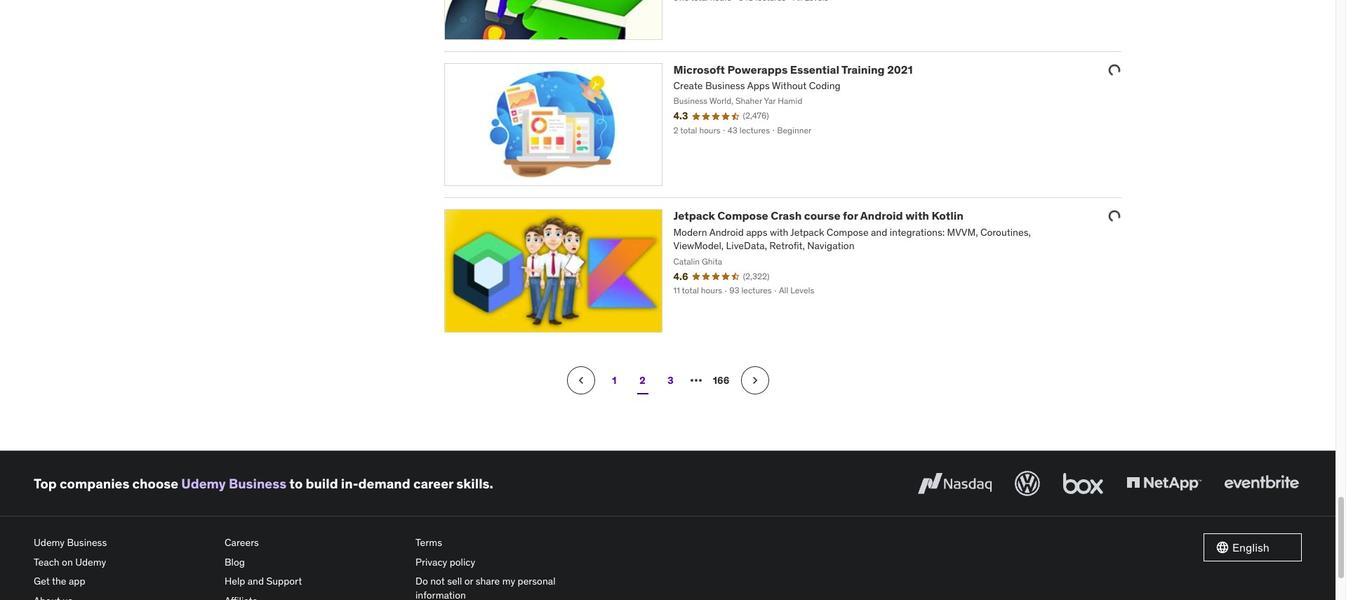Task type: vqa. For each thing, say whether or not it's contained in the screenshot.
the bottommost Complete
no



Task type: locate. For each thing, give the bounding box(es) containing it.
business inside udemy business teach on udemy get the app
[[67, 536, 107, 549]]

on
[[62, 556, 73, 568]]

powerapps
[[728, 62, 788, 76]]

crash
[[771, 209, 802, 223]]

build
[[306, 475, 338, 492]]

business
[[229, 475, 286, 492], [67, 536, 107, 549]]

2 vertical spatial udemy
[[75, 556, 106, 568]]

top
[[34, 475, 57, 492]]

essential
[[790, 62, 840, 76]]

udemy right on
[[75, 556, 106, 568]]

udemy business teach on udemy get the app
[[34, 536, 107, 588]]

in-
[[341, 475, 358, 492]]

udemy right choose
[[181, 475, 226, 492]]

2021
[[887, 62, 913, 76]]

android
[[860, 209, 903, 223]]

english
[[1233, 540, 1270, 555]]

and
[[248, 575, 264, 588]]

1 vertical spatial business
[[67, 536, 107, 549]]

small image
[[1216, 541, 1230, 555]]

1 horizontal spatial business
[[229, 475, 286, 492]]

help
[[225, 575, 245, 588]]

previous page image
[[574, 374, 588, 388]]

the
[[52, 575, 66, 588]]

udemy up teach
[[34, 536, 65, 549]]

netapp image
[[1124, 468, 1205, 499]]

app
[[69, 575, 85, 588]]

my
[[502, 575, 515, 588]]

1 vertical spatial udemy
[[34, 536, 65, 549]]

udemy business link up get the app link
[[34, 534, 213, 553]]

privacy
[[416, 556, 447, 568]]

terms link
[[416, 534, 595, 553]]

0 horizontal spatial udemy
[[34, 536, 65, 549]]

course
[[804, 209, 841, 223]]

1 vertical spatial udemy business link
[[34, 534, 213, 553]]

loading image
[[1107, 62, 1122, 78]]

udemy business link up careers
[[181, 475, 286, 492]]

information
[[416, 589, 466, 600]]

2 link
[[629, 367, 657, 395]]

eventbrite image
[[1221, 468, 1302, 499]]

for
[[843, 209, 858, 223]]

help and support link
[[225, 572, 404, 592]]

2
[[640, 374, 646, 387]]

choose
[[132, 475, 178, 492]]

udemy business link
[[181, 475, 286, 492], [34, 534, 213, 553]]

udemy
[[181, 475, 226, 492], [34, 536, 65, 549], [75, 556, 106, 568]]

ellipsis image
[[688, 372, 704, 389]]

careers blog help and support
[[225, 536, 302, 588]]

demand
[[358, 475, 410, 492]]

get
[[34, 575, 50, 588]]

blog
[[225, 556, 245, 568]]

0 horizontal spatial business
[[67, 536, 107, 549]]

companies
[[60, 475, 129, 492]]

careers link
[[225, 534, 404, 553]]

2 horizontal spatial udemy
[[181, 475, 226, 492]]

jetpack
[[674, 209, 715, 223]]

business left to
[[229, 475, 286, 492]]

business up on
[[67, 536, 107, 549]]

1 horizontal spatial udemy
[[75, 556, 106, 568]]

jetpack compose crash course for android with kotlin link
[[674, 209, 964, 223]]



Task type: describe. For each thing, give the bounding box(es) containing it.
with
[[906, 209, 929, 223]]

personal
[[518, 575, 556, 588]]

support
[[266, 575, 302, 588]]

loading image
[[1107, 209, 1122, 224]]

terms privacy policy do not sell or share my personal information
[[416, 536, 556, 600]]

1 link
[[601, 367, 629, 395]]

microsoft powerapps essential training 2021
[[674, 62, 913, 76]]

training
[[842, 62, 885, 76]]

privacy policy link
[[416, 553, 595, 572]]

careers
[[225, 536, 259, 549]]

do
[[416, 575, 428, 588]]

or
[[465, 575, 473, 588]]

1
[[612, 374, 617, 387]]

0 vertical spatial business
[[229, 475, 286, 492]]

do not sell or share my personal information button
[[416, 572, 595, 600]]

next page image
[[748, 374, 762, 388]]

3 link
[[657, 367, 685, 395]]

3
[[668, 374, 674, 387]]

microsoft powerapps essential training 2021 link
[[674, 62, 913, 76]]

blog link
[[225, 553, 404, 572]]

get the app link
[[34, 572, 213, 592]]

volkswagen image
[[1012, 468, 1043, 499]]

compose
[[718, 209, 768, 223]]

sell
[[447, 575, 462, 588]]

english button
[[1204, 534, 1302, 562]]

not
[[430, 575, 445, 588]]

policy
[[450, 556, 475, 568]]

jetpack compose crash course for android with kotlin
[[674, 209, 964, 223]]

career
[[413, 475, 454, 492]]

box image
[[1060, 468, 1107, 499]]

nasdaq image
[[915, 468, 995, 499]]

teach
[[34, 556, 59, 568]]

kotlin
[[932, 209, 964, 223]]

0 vertical spatial udemy
[[181, 475, 226, 492]]

166
[[713, 374, 730, 387]]

0 vertical spatial udemy business link
[[181, 475, 286, 492]]

skills.
[[456, 475, 493, 492]]

top companies choose udemy business to build in-demand career skills.
[[34, 475, 493, 492]]

to
[[289, 475, 303, 492]]

share
[[476, 575, 500, 588]]

terms
[[416, 536, 442, 549]]

microsoft
[[674, 62, 725, 76]]

teach on udemy link
[[34, 553, 213, 572]]



